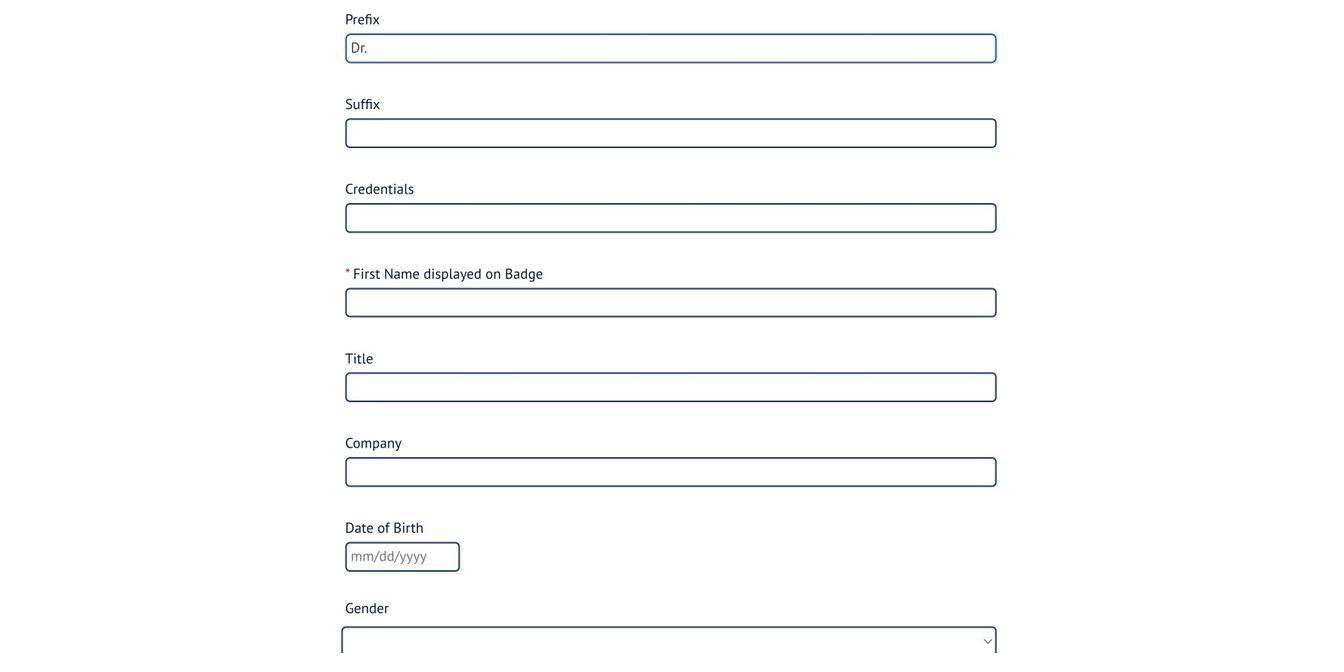 Task type: vqa. For each thing, say whether or not it's contained in the screenshot.
the first name displayed on badge text field
yes



Task type: locate. For each thing, give the bounding box(es) containing it.
Company text field
[[345, 457, 997, 487]]

Credentials text field
[[345, 203, 997, 233]]

Prefix text field
[[345, 33, 997, 63]]

Suffix text field
[[345, 118, 997, 148]]

mm/dd/yyyy text field
[[345, 542, 460, 572]]

Title text field
[[345, 373, 997, 402]]



Task type: describe. For each thing, give the bounding box(es) containing it.
First Name displayed on Badge text field
[[345, 288, 997, 318]]



